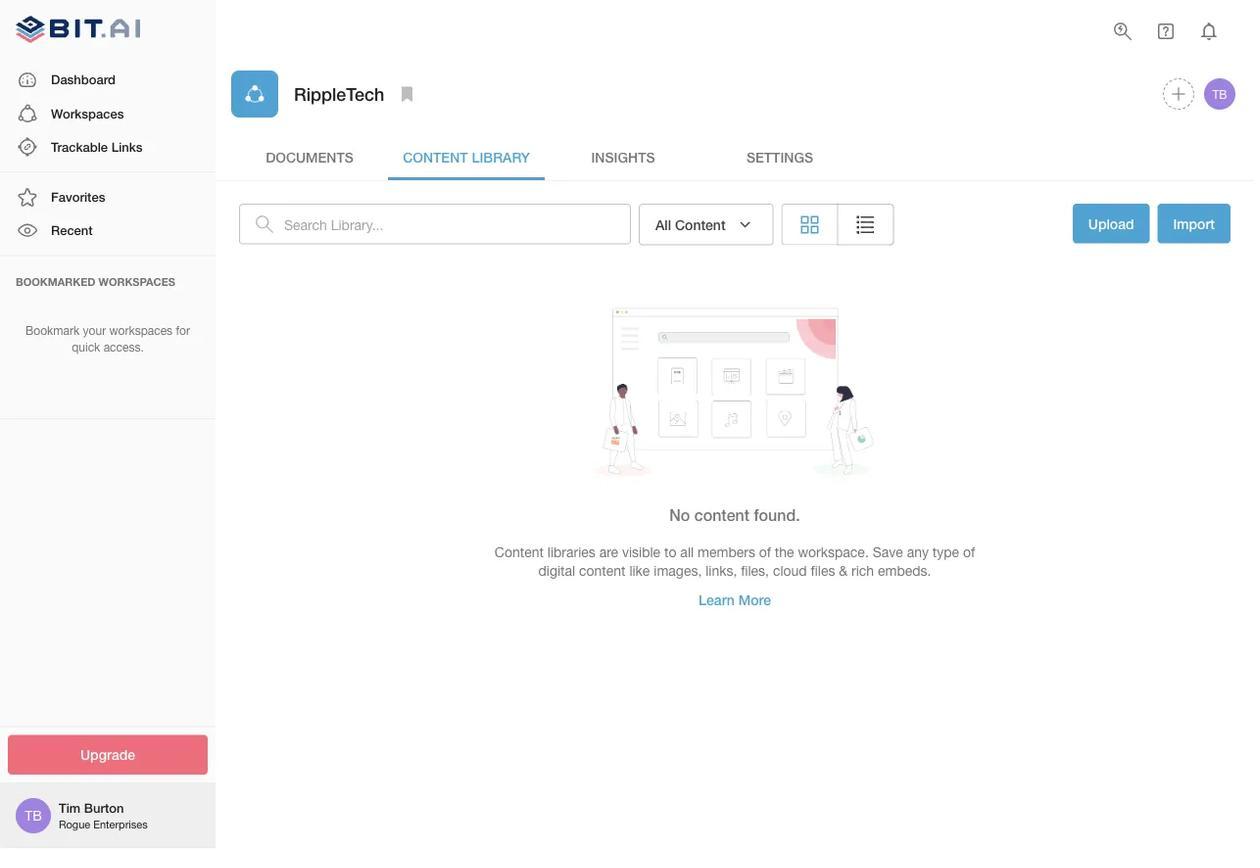 Task type: locate. For each thing, give the bounding box(es) containing it.
content inside content libraries are visible to all members of the workspace. save any type of digital content like images, links, files, cloud files & rich embeds.
[[495, 544, 544, 560]]

content up 'digital'
[[495, 544, 544, 560]]

0 vertical spatial content
[[403, 149, 468, 165]]

no
[[670, 506, 690, 525]]

tab list
[[231, 133, 1239, 180]]

workspace.
[[798, 544, 869, 560]]

trackable links
[[51, 139, 143, 154]]

your
[[83, 324, 106, 338]]

tim burton rogue enterprises
[[59, 801, 148, 831]]

libraries
[[548, 544, 596, 560]]

tab list containing documents
[[231, 133, 1239, 180]]

content inside button
[[675, 217, 726, 233]]

1 horizontal spatial content
[[695, 506, 750, 525]]

content left library in the left of the page
[[403, 149, 468, 165]]

upload
[[1089, 216, 1134, 232]]

Search Library... search field
[[284, 204, 631, 245]]

all
[[680, 544, 694, 560]]

1 horizontal spatial content
[[495, 544, 544, 560]]

workspaces button
[[0, 97, 216, 130]]

bookmark your workspaces for quick access.
[[26, 324, 190, 354]]

0 horizontal spatial content
[[403, 149, 468, 165]]

learn
[[699, 592, 735, 609]]

of left the
[[759, 544, 771, 560]]

no content found.
[[670, 506, 800, 525]]

0 horizontal spatial of
[[759, 544, 771, 560]]

like
[[630, 563, 650, 579]]

of
[[759, 544, 771, 560], [963, 544, 975, 560]]

upgrade
[[80, 747, 135, 763]]

group
[[782, 204, 894, 245]]

content down the are
[[579, 563, 626, 579]]

content library
[[403, 149, 530, 165]]

tb
[[1213, 87, 1227, 101], [25, 808, 42, 824]]

&
[[839, 563, 848, 579]]

bookmarked
[[16, 275, 96, 288]]

content up the members
[[695, 506, 750, 525]]

images,
[[654, 563, 702, 579]]

2 vertical spatial content
[[495, 544, 544, 560]]

import button
[[1158, 204, 1231, 244]]

rich
[[852, 563, 874, 579]]

content inside content libraries are visible to all members of the workspace. save any type of digital content like images, links, files, cloud files & rich embeds.
[[579, 563, 626, 579]]

rogue
[[59, 819, 90, 831]]

save
[[873, 544, 903, 560]]

documents
[[266, 149, 354, 165]]

dashboard
[[51, 72, 116, 87]]

tim
[[59, 801, 81, 816]]

tb button
[[1201, 75, 1239, 113]]

all content button
[[639, 204, 774, 245]]

1 vertical spatial content
[[675, 217, 726, 233]]

of right type
[[963, 544, 975, 560]]

content library link
[[388, 133, 545, 180]]

0 horizontal spatial content
[[579, 563, 626, 579]]

1 vertical spatial content
[[579, 563, 626, 579]]

bookmarked workspaces
[[16, 275, 175, 288]]

content
[[403, 149, 468, 165], [675, 217, 726, 233], [495, 544, 544, 560]]

trackable
[[51, 139, 108, 154]]

type
[[933, 544, 959, 560]]

workspaces
[[99, 275, 175, 288]]

members
[[698, 544, 755, 560]]

1 horizontal spatial of
[[963, 544, 975, 560]]

content
[[695, 506, 750, 525], [579, 563, 626, 579]]

insights
[[591, 149, 655, 165]]

recent
[[51, 223, 93, 238]]

0 vertical spatial tb
[[1213, 87, 1227, 101]]

workspaces
[[109, 324, 173, 338]]

bookmark
[[26, 324, 80, 338]]

1 horizontal spatial tb
[[1213, 87, 1227, 101]]

content right all at right
[[675, 217, 726, 233]]

1 vertical spatial tb
[[25, 808, 42, 824]]

settings link
[[702, 133, 858, 180]]

2 of from the left
[[963, 544, 975, 560]]

learn more
[[699, 592, 771, 609]]

content inside tab list
[[403, 149, 468, 165]]

insights link
[[545, 133, 702, 180]]

2 horizontal spatial content
[[675, 217, 726, 233]]

upload button
[[1073, 204, 1150, 245], [1073, 204, 1150, 244]]

0 vertical spatial content
[[695, 506, 750, 525]]



Task type: vqa. For each thing, say whether or not it's contained in the screenshot.
Search
no



Task type: describe. For each thing, give the bounding box(es) containing it.
upgrade button
[[8, 735, 208, 775]]

to
[[664, 544, 677, 560]]

favorites
[[51, 189, 105, 205]]

tb inside "button"
[[1213, 87, 1227, 101]]

favorites button
[[0, 180, 216, 214]]

dashboard button
[[0, 63, 216, 97]]

workspaces
[[51, 106, 124, 121]]

content libraries are visible to all members of the workspace. save any type of digital content like images, links, files, cloud files & rich embeds.
[[495, 544, 975, 579]]

1 of from the left
[[759, 544, 771, 560]]

are
[[599, 544, 618, 560]]

library
[[472, 149, 530, 165]]

learn more link
[[683, 581, 787, 620]]

access.
[[104, 340, 144, 354]]

recent button
[[0, 214, 216, 248]]

content for library
[[403, 149, 468, 165]]

rippletech
[[294, 83, 385, 104]]

digital
[[539, 563, 575, 579]]

links,
[[706, 563, 737, 579]]

bookmark image
[[395, 82, 419, 106]]

more
[[739, 592, 771, 609]]

links
[[111, 139, 143, 154]]

any
[[907, 544, 929, 560]]

visible
[[622, 544, 661, 560]]

enterprises
[[93, 819, 148, 831]]

the
[[775, 544, 794, 560]]

files,
[[741, 563, 769, 579]]

quick
[[72, 340, 100, 354]]

burton
[[84, 801, 124, 816]]

cloud
[[773, 563, 807, 579]]

0 horizontal spatial tb
[[25, 808, 42, 824]]

documents link
[[231, 133, 388, 180]]

all
[[656, 217, 671, 233]]

settings
[[747, 149, 813, 165]]

all content
[[656, 217, 726, 233]]

files
[[811, 563, 835, 579]]

found.
[[754, 506, 800, 525]]

for
[[176, 324, 190, 338]]

import
[[1174, 216, 1215, 232]]

content for libraries
[[495, 544, 544, 560]]

embeds.
[[878, 563, 931, 579]]

trackable links button
[[0, 130, 216, 164]]



